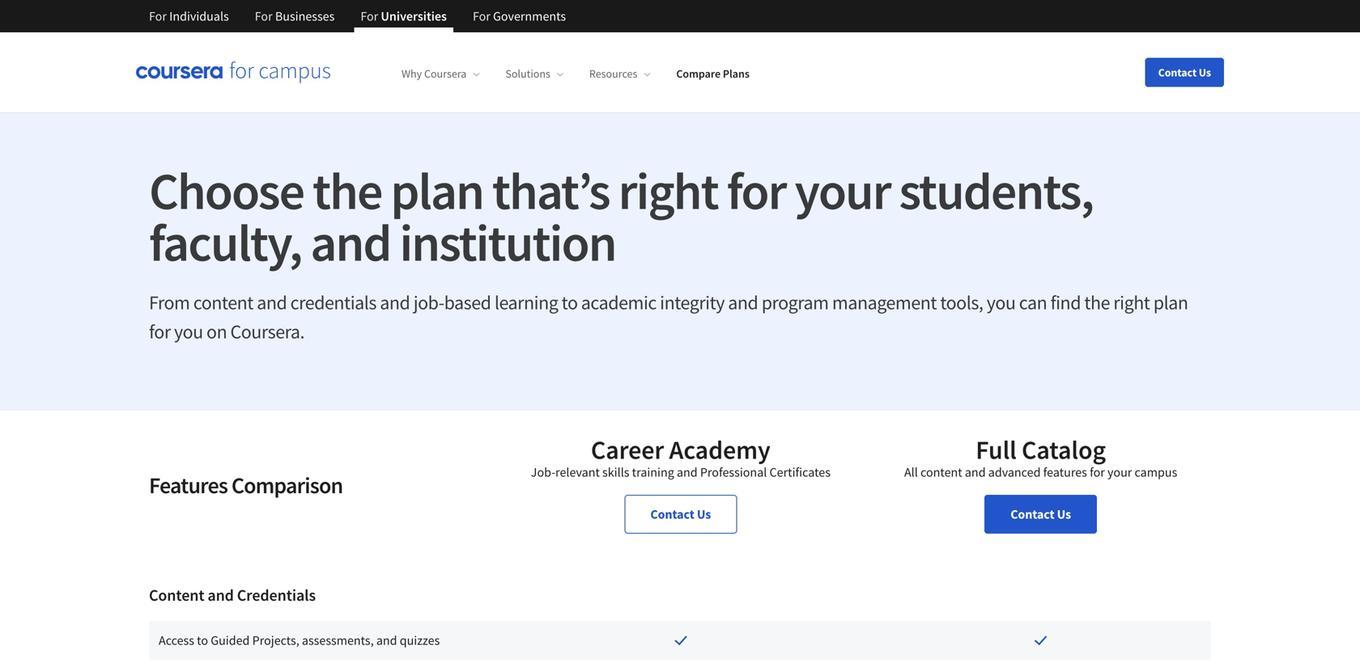 Task type: locate. For each thing, give the bounding box(es) containing it.
for left "governments"
[[473, 8, 491, 24]]

1 vertical spatial plan
[[1154, 291, 1188, 315]]

all
[[904, 465, 918, 481]]

find
[[1051, 291, 1081, 315]]

0 horizontal spatial plan
[[391, 158, 483, 223]]

you left can
[[987, 291, 1016, 315]]

for for individuals
[[149, 8, 167, 24]]

us for second contact us link
[[1057, 507, 1071, 523]]

2 horizontal spatial us
[[1199, 65, 1211, 80]]

0 horizontal spatial us
[[697, 507, 711, 523]]

the inside from content and credentials and job-based learning to academic integrity and program management tools, you can find the right plan for you on coursera.
[[1084, 291, 1110, 315]]

coursera
[[424, 67, 467, 81]]

full
[[976, 434, 1017, 466]]

comparison
[[231, 472, 343, 500]]

your
[[795, 158, 890, 223], [1108, 465, 1132, 481]]

you left on
[[174, 320, 203, 344]]

1 horizontal spatial us
[[1057, 507, 1071, 523]]

1 horizontal spatial right
[[1114, 291, 1150, 315]]

for for governments
[[473, 8, 491, 24]]

to right learning
[[562, 291, 578, 315]]

credentials
[[290, 291, 376, 315]]

contact us
[[1158, 65, 1211, 80], [651, 507, 711, 523], [1011, 507, 1071, 523]]

contact us link down features
[[985, 496, 1097, 534]]

and right training
[[677, 465, 698, 481]]

0 horizontal spatial right
[[618, 158, 718, 223]]

contact us link down training
[[625, 496, 737, 534]]

and left advanced
[[965, 465, 986, 481]]

and up credentials
[[310, 210, 391, 275]]

0 horizontal spatial contact
[[651, 507, 695, 523]]

why coursera
[[402, 67, 467, 81]]

1 horizontal spatial the
[[1084, 291, 1110, 315]]

contact us button
[[1145, 58, 1224, 87]]

compare
[[676, 67, 721, 81]]

content
[[193, 291, 253, 315], [921, 465, 962, 481]]

0 vertical spatial content
[[193, 291, 253, 315]]

your inside 'choose the plan that's right for your students, faculty, and institution'
[[795, 158, 890, 223]]

contact for contact us "button"
[[1158, 65, 1197, 80]]

guided
[[211, 633, 250, 649]]

contact us inside "button"
[[1158, 65, 1211, 80]]

on
[[207, 320, 227, 344]]

0 vertical spatial right
[[618, 158, 718, 223]]

1 vertical spatial right
[[1114, 291, 1150, 315]]

access to guided projects, assessments, and quizzes
[[159, 633, 440, 649]]

0 horizontal spatial you
[[174, 320, 203, 344]]

content inside full catalog all content and advanced features for your campus
[[921, 465, 962, 481]]

program
[[762, 291, 829, 315]]

content right the all
[[921, 465, 962, 481]]

1 horizontal spatial contact us link
[[985, 496, 1097, 534]]

and
[[310, 210, 391, 275], [257, 291, 287, 315], [380, 291, 410, 315], [728, 291, 758, 315], [677, 465, 698, 481], [965, 465, 986, 481], [208, 586, 234, 606], [376, 633, 397, 649]]

contact us for second contact us link from right
[[651, 507, 711, 523]]

based
[[444, 291, 491, 315]]

for left 'businesses'
[[255, 8, 273, 24]]

contact us link
[[625, 496, 737, 534], [985, 496, 1097, 534]]

1 horizontal spatial to
[[562, 291, 578, 315]]

1 vertical spatial your
[[1108, 465, 1132, 481]]

content and credentials
[[149, 586, 316, 606]]

1 vertical spatial to
[[197, 633, 208, 649]]

3 for from the left
[[361, 8, 378, 24]]

1 horizontal spatial for
[[727, 158, 786, 223]]

2 horizontal spatial for
[[1090, 465, 1105, 481]]

features comparison
[[149, 472, 343, 500]]

for inside from content and credentials and job-based learning to academic integrity and program management tools, you can find the right plan for you on coursera.
[[149, 320, 171, 344]]

contact inside "button"
[[1158, 65, 1197, 80]]

coursera for campus image
[[136, 61, 330, 84]]

1 vertical spatial content
[[921, 465, 962, 481]]

advanced
[[988, 465, 1041, 481]]

2 for from the left
[[255, 8, 273, 24]]

compare plans
[[676, 67, 750, 81]]

plan inside 'choose the plan that's right for your students, faculty, and institution'
[[391, 158, 483, 223]]

universities
[[381, 8, 447, 24]]

academic
[[581, 291, 657, 315]]

contact
[[1158, 65, 1197, 80], [651, 507, 695, 523], [1011, 507, 1055, 523]]

compare plans link
[[676, 67, 750, 81]]

0 horizontal spatial the
[[313, 158, 382, 223]]

0 horizontal spatial your
[[795, 158, 890, 223]]

1 vertical spatial for
[[149, 320, 171, 344]]

professional
[[700, 465, 767, 481]]

0 vertical spatial to
[[562, 291, 578, 315]]

access
[[159, 633, 194, 649]]

right
[[618, 158, 718, 223], [1114, 291, 1150, 315]]

contact for second contact us link
[[1011, 507, 1055, 523]]

0 vertical spatial for
[[727, 158, 786, 223]]

0 vertical spatial you
[[987, 291, 1016, 315]]

for for businesses
[[255, 8, 273, 24]]

to
[[562, 291, 578, 315], [197, 633, 208, 649]]

2 horizontal spatial contact us
[[1158, 65, 1211, 80]]

1 horizontal spatial contact us
[[1011, 507, 1071, 523]]

0 vertical spatial plan
[[391, 158, 483, 223]]

1 horizontal spatial content
[[921, 465, 962, 481]]

academy
[[669, 434, 771, 466]]

1 for from the left
[[149, 8, 167, 24]]

contact us for second contact us link
[[1011, 507, 1071, 523]]

and right integrity
[[728, 291, 758, 315]]

us inside "button"
[[1199, 65, 1211, 80]]

businesses
[[275, 8, 335, 24]]

features
[[149, 472, 228, 500]]

2 vertical spatial for
[[1090, 465, 1105, 481]]

for for universities
[[361, 8, 378, 24]]

0 horizontal spatial for
[[149, 320, 171, 344]]

1 horizontal spatial your
[[1108, 465, 1132, 481]]

us for contact us "button"
[[1199, 65, 1211, 80]]

full catalog all content and advanced features for your campus
[[904, 434, 1178, 481]]

students,
[[899, 158, 1093, 223]]

career
[[591, 434, 664, 466]]

content up on
[[193, 291, 253, 315]]

plan
[[391, 158, 483, 223], [1154, 291, 1188, 315]]

and inside career academy job-relevant skills training and professional certificates
[[677, 465, 698, 481]]

quizzes
[[400, 633, 440, 649]]

choose the plan that's right for your students, faculty, and institution
[[149, 158, 1093, 275]]

0 horizontal spatial to
[[197, 633, 208, 649]]

2 horizontal spatial contact
[[1158, 65, 1197, 80]]

solutions
[[506, 67, 551, 81]]

career academy job-relevant skills training and professional certificates
[[531, 434, 831, 481]]

choose
[[149, 158, 304, 223]]

the
[[313, 158, 382, 223], [1084, 291, 1110, 315]]

1 horizontal spatial contact
[[1011, 507, 1055, 523]]

1 horizontal spatial plan
[[1154, 291, 1188, 315]]

from
[[149, 291, 190, 315]]

for left individuals
[[149, 8, 167, 24]]

0 vertical spatial the
[[313, 158, 382, 223]]

1 vertical spatial the
[[1084, 291, 1110, 315]]

that's
[[492, 158, 610, 223]]

0 horizontal spatial contact us
[[651, 507, 711, 523]]

individuals
[[169, 8, 229, 24]]

to right the access
[[197, 633, 208, 649]]

for left universities
[[361, 8, 378, 24]]

4 for from the left
[[473, 8, 491, 24]]

why
[[402, 67, 422, 81]]

skills
[[602, 465, 630, 481]]

solutions link
[[506, 67, 563, 81]]

right inside 'choose the plan that's right for your students, faculty, and institution'
[[618, 158, 718, 223]]

for
[[727, 158, 786, 223], [149, 320, 171, 344], [1090, 465, 1105, 481]]

plans
[[723, 67, 750, 81]]

0 horizontal spatial contact us link
[[625, 496, 737, 534]]

for inside full catalog all content and advanced features for your campus
[[1090, 465, 1105, 481]]

you
[[987, 291, 1016, 315], [174, 320, 203, 344]]

and inside full catalog all content and advanced features for your campus
[[965, 465, 986, 481]]

0 horizontal spatial content
[[193, 291, 253, 315]]

for
[[149, 8, 167, 24], [255, 8, 273, 24], [361, 8, 378, 24], [473, 8, 491, 24]]

1 horizontal spatial you
[[987, 291, 1016, 315]]

resources
[[589, 67, 638, 81]]

us
[[1199, 65, 1211, 80], [697, 507, 711, 523], [1057, 507, 1071, 523]]

0 vertical spatial your
[[795, 158, 890, 223]]



Task type: vqa. For each thing, say whether or not it's contained in the screenshot.
ALERT
no



Task type: describe. For each thing, give the bounding box(es) containing it.
your inside full catalog all content and advanced features for your campus
[[1108, 465, 1132, 481]]

1 vertical spatial you
[[174, 320, 203, 344]]

job-
[[414, 291, 444, 315]]

governments
[[493, 8, 566, 24]]

the inside 'choose the plan that's right for your students, faculty, and institution'
[[313, 158, 382, 223]]

from content and credentials and job-based learning to academic integrity and program management tools, you can find the right plan for you on coursera.
[[149, 291, 1188, 344]]

features
[[1043, 465, 1087, 481]]

faculty,
[[149, 210, 302, 275]]

and up coursera.
[[257, 291, 287, 315]]

and right content
[[208, 586, 234, 606]]

content inside from content and credentials and job-based learning to academic integrity and program management tools, you can find the right plan for you on coursera.
[[193, 291, 253, 315]]

management
[[832, 291, 937, 315]]

2 contact us link from the left
[[985, 496, 1097, 534]]

for universities
[[361, 8, 447, 24]]

institution
[[400, 210, 616, 275]]

1 contact us link from the left
[[625, 496, 737, 534]]

can
[[1019, 291, 1047, 315]]

for individuals
[[149, 8, 229, 24]]

and inside 'choose the plan that's right for your students, faculty, and institution'
[[310, 210, 391, 275]]

for businesses
[[255, 8, 335, 24]]

resources link
[[589, 67, 650, 81]]

contact us for contact us "button"
[[1158, 65, 1211, 80]]

integrity
[[660, 291, 725, 315]]

catalog
[[1022, 434, 1106, 466]]

credentials
[[237, 586, 316, 606]]

job-
[[531, 465, 555, 481]]

for inside 'choose the plan that's right for your students, faculty, and institution'
[[727, 158, 786, 223]]

tools,
[[940, 291, 983, 315]]

training
[[632, 465, 674, 481]]

for governments
[[473, 8, 566, 24]]

relevant
[[555, 465, 600, 481]]

assessments,
[[302, 633, 374, 649]]

and left quizzes
[[376, 633, 397, 649]]

content
[[149, 586, 204, 606]]

plan inside from content and credentials and job-based learning to academic integrity and program management tools, you can find the right plan for you on coursera.
[[1154, 291, 1188, 315]]

learning
[[495, 291, 558, 315]]

campus
[[1135, 465, 1178, 481]]

projects,
[[252, 633, 299, 649]]

to inside from content and credentials and job-based learning to academic integrity and program management tools, you can find the right plan for you on coursera.
[[562, 291, 578, 315]]

us for second contact us link from right
[[697, 507, 711, 523]]

and left 'job-'
[[380, 291, 410, 315]]

why coursera link
[[402, 67, 480, 81]]

contact for second contact us link from right
[[651, 507, 695, 523]]

right inside from content and credentials and job-based learning to academic integrity and program management tools, you can find the right plan for you on coursera.
[[1114, 291, 1150, 315]]

banner navigation
[[136, 0, 579, 32]]

coursera.
[[230, 320, 304, 344]]

certificates
[[770, 465, 831, 481]]



